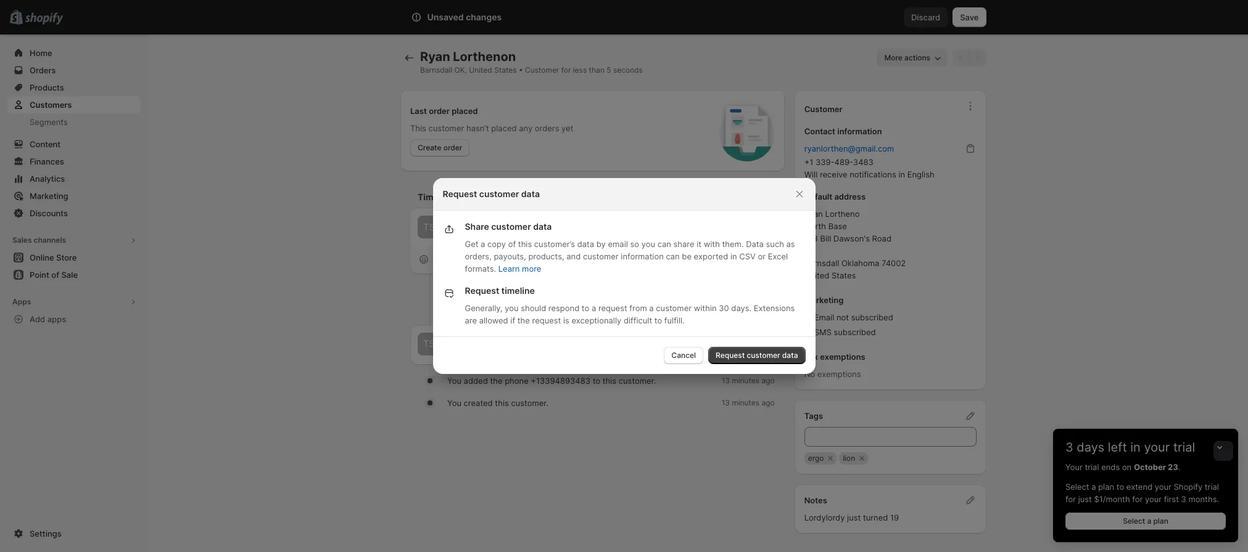 Task type: vqa. For each thing, say whether or not it's contained in the screenshot.
MINUTES
yes



Task type: describe. For each thing, give the bounding box(es) containing it.
search
[[461, 12, 487, 22]]

shopify image
[[25, 13, 63, 25]]

create order
[[418, 143, 463, 152]]

0 horizontal spatial just
[[847, 513, 861, 523]]

extensions
[[754, 304, 795, 314]]

12
[[501, 335, 509, 344]]

add apps button
[[7, 311, 141, 328]]

to left fulfill.
[[655, 316, 662, 326]]

added
[[464, 377, 488, 387]]

is
[[563, 316, 570, 326]]

13 for you created this customer.
[[722, 399, 730, 408]]

contact
[[805, 127, 836, 136]]

lion
[[843, 454, 856, 463]]

tax exemptions
[[805, 352, 866, 362]]

5
[[607, 65, 611, 75]]

a for select a plan
[[1148, 517, 1152, 526]]

csv
[[740, 252, 756, 262]]

13 for you added the phone +13394893483 to this customer.
[[722, 377, 730, 386]]

exceptionally
[[572, 316, 622, 326]]

1 vertical spatial request
[[465, 286, 500, 296]]

13 minutes ago for you added the phone +13394893483 to this customer.
[[722, 377, 775, 386]]

ago for customer.
[[762, 399, 775, 408]]

orders
[[535, 123, 559, 133]]

3 days left in your trial
[[1066, 441, 1196, 455]]

request customer data dialog
[[0, 178, 1249, 375]]

your
[[1066, 463, 1083, 473]]

in inside the +1 339-489-3483 will receive notifications in english
[[899, 170, 905, 180]]

get
[[465, 239, 479, 249]]

channels
[[34, 236, 66, 245]]

you for you created this customer.
[[447, 399, 462, 409]]

barnsdall inside ryan lorthenon barnsdall ok, united states • customer for less than 5 seconds
[[420, 65, 453, 75]]

customer up 'share customer data'
[[479, 189, 519, 199]]

select a plan
[[1123, 517, 1169, 526]]

data up 'share customer data'
[[521, 189, 540, 199]]

customers
[[30, 100, 72, 110]]

in inside dropdown button
[[1131, 441, 1141, 455]]

hasn't
[[467, 123, 489, 133]]

address
[[835, 192, 866, 202]]

sms subscribed
[[814, 328, 876, 338]]

+1
[[805, 157, 814, 167]]

tax
[[805, 352, 818, 362]]

minutes for customer.
[[732, 399, 760, 408]]

discounts
[[30, 209, 68, 218]]

request customer data inside button
[[716, 351, 798, 360]]

0 vertical spatial request
[[443, 189, 477, 199]]

data inside button
[[782, 351, 798, 360]]

0 vertical spatial request
[[599, 304, 627, 314]]

orders,
[[465, 252, 492, 262]]

2 avatar with initials t s image from the top
[[418, 333, 440, 356]]

share
[[674, 239, 695, 249]]

2 horizontal spatial this
[[603, 377, 617, 387]]

road
[[872, 234, 892, 244]]

this inside get a copy of this customer's data by email so you can share it with them. data such as orders, payouts, products, and customer information can be exported in csv or excel formats.
[[518, 239, 532, 249]]

learn more link
[[499, 264, 541, 274]]

to right the +13394893483
[[593, 377, 601, 387]]

ryan for lorthenon
[[420, 49, 450, 64]]

just inside select a plan to extend your shopify trial for just $1/month for your first 3 months.
[[1079, 495, 1092, 505]]

sales channels button
[[7, 232, 141, 249]]

customer's
[[534, 239, 575, 249]]

+13394893483
[[531, 377, 591, 387]]

ryanlorthen@gmail.com
[[805, 144, 894, 154]]

exported
[[694, 252, 728, 262]]

october
[[1134, 463, 1166, 473]]

share
[[465, 222, 489, 232]]

0 vertical spatial subscribed
[[851, 313, 894, 323]]

0 horizontal spatial the
[[490, 377, 503, 387]]

base
[[829, 222, 847, 231]]

less
[[573, 65, 587, 75]]

dawson's
[[834, 234, 870, 244]]

+1 339-489-3483 will receive notifications in english
[[805, 157, 935, 180]]

save
[[960, 12, 979, 22]]

this customer hasn't placed any orders yet
[[410, 123, 574, 133]]

email not subscribed
[[814, 313, 894, 323]]

changes
[[466, 12, 502, 22]]

products,
[[529, 252, 564, 262]]

phone
[[505, 377, 529, 387]]

discounts link
[[7, 205, 141, 222]]

lortheno
[[826, 209, 860, 219]]

customer down last order placed
[[429, 123, 464, 133]]

timeline
[[502, 286, 535, 296]]

you added the phone +13394893483 to this customer.
[[447, 377, 656, 387]]

unsaved changes
[[427, 12, 502, 22]]

in inside get a copy of this customer's data by email so you can share it with them. data such as orders, payouts, products, and customer information can be exported in csv or excel formats.
[[731, 252, 737, 262]]

19
[[891, 513, 899, 523]]

no
[[805, 370, 815, 380]]

exemptions for tax exemptions
[[820, 352, 866, 362]]

generally,
[[465, 304, 503, 314]]

apps
[[12, 297, 31, 307]]

months.
[[1189, 495, 1220, 505]]

select for select a plan to extend your shopify trial for just $1/month for your first 3 months.
[[1066, 483, 1090, 493]]

marketing
[[805, 296, 844, 306]]

•
[[519, 65, 523, 75]]

this
[[410, 123, 426, 133]]

than
[[589, 65, 605, 75]]

2 vertical spatial your
[[1145, 495, 1162, 505]]

information inside get a copy of this customer's data by email so you can share it with them. data such as orders, payouts, products, and customer information can be exported in csv or excel formats.
[[621, 252, 664, 262]]

the inside generally, you should respond to a request from a customer within 30 days. extensions are allowed if the request is exceptionally difficult to fulfill.
[[518, 316, 530, 326]]

home link
[[7, 44, 141, 62]]

0 horizontal spatial trial
[[1085, 463, 1100, 473]]

default
[[805, 192, 833, 202]]

customer inside get a copy of this customer's data by email so you can share it with them. data such as orders, payouts, products, and customer information can be exported in csv or excel formats.
[[583, 252, 619, 262]]

schultz
[[467, 335, 496, 345]]

your inside dropdown button
[[1145, 441, 1170, 455]]

a right from
[[649, 304, 654, 314]]

13 minutes ago for you created this customer.
[[722, 399, 775, 408]]

fulfill.
[[665, 316, 685, 326]]

save button
[[953, 7, 987, 27]]

settings
[[30, 530, 62, 539]]

are
[[465, 316, 477, 326]]

english
[[908, 170, 935, 180]]

select for select a plan
[[1123, 517, 1146, 526]]

united inside ryan lorthenon barnsdall ok, united states • customer for less than 5 seconds
[[469, 65, 492, 75]]

for for lorthenon
[[561, 65, 571, 75]]

get a copy of this customer's data by email so you can share it with them. data such as orders, payouts, products, and customer information can be exported in csv or excel formats.
[[465, 239, 795, 274]]

notes
[[805, 496, 828, 506]]

trial inside 3 days left in your trial dropdown button
[[1174, 441, 1196, 455]]

shopify
[[1174, 483, 1203, 493]]

1 vertical spatial customer
[[805, 104, 843, 114]]

unsaved
[[427, 12, 464, 22]]

request customer data button
[[709, 347, 806, 365]]

sales
[[12, 236, 32, 245]]

1 vertical spatial request
[[532, 316, 561, 326]]

minutes for phone
[[732, 377, 760, 386]]

ok,
[[455, 65, 467, 75]]

data inside get a copy of this customer's data by email so you can share it with them. data such as orders, payouts, products, and customer information can be exported in csv or excel formats.
[[577, 239, 594, 249]]

extend
[[1127, 483, 1153, 493]]

request inside button
[[716, 351, 745, 360]]

data up customer's
[[533, 222, 552, 232]]

learn more
[[499, 264, 541, 274]]

be
[[682, 252, 692, 262]]



Task type: locate. For each thing, give the bounding box(es) containing it.
create
[[418, 143, 442, 152]]

you for you added the phone +13394893483 to this customer.
[[447, 377, 462, 387]]

for down extend
[[1133, 495, 1143, 505]]

trial right the your
[[1085, 463, 1100, 473]]

2 vertical spatial in
[[1131, 441, 1141, 455]]

plan for select a plan
[[1154, 517, 1169, 526]]

1 horizontal spatial you
[[642, 239, 655, 249]]

allowed
[[479, 316, 508, 326]]

0 horizontal spatial you
[[505, 304, 519, 314]]

united down lorthenon on the left of the page
[[469, 65, 492, 75]]

days.
[[732, 304, 752, 314]]

1 vertical spatial you
[[505, 304, 519, 314]]

1 vertical spatial placed
[[491, 123, 517, 133]]

ryan for lortheno
[[805, 209, 823, 219]]

1 horizontal spatial united
[[805, 271, 830, 281]]

this right created
[[495, 399, 509, 409]]

1 horizontal spatial for
[[1066, 495, 1076, 505]]

1 horizontal spatial placed
[[491, 123, 517, 133]]

of
[[508, 239, 516, 249]]

2 horizontal spatial trial
[[1205, 483, 1220, 493]]

you
[[447, 377, 462, 387], [447, 399, 462, 409]]

0 horizontal spatial united
[[469, 65, 492, 75]]

to up $1/month
[[1117, 483, 1125, 493]]

avatar with initials t s image left tara
[[418, 333, 440, 356]]

request customer data up share
[[443, 189, 540, 199]]

barnsdall oklahoma 74002 united states
[[805, 259, 906, 281]]

13 minutes ago
[[722, 377, 775, 386], [722, 399, 775, 408]]

request
[[599, 304, 627, 314], [532, 316, 561, 326]]

and
[[567, 252, 581, 262]]

0 vertical spatial customer
[[525, 65, 559, 75]]

1 13 minutes ago from the top
[[722, 377, 775, 386]]

states down oklahoma
[[832, 271, 856, 281]]

0 horizontal spatial states
[[494, 65, 517, 75]]

3483
[[853, 157, 874, 167]]

customer left tax
[[747, 351, 781, 360]]

the right if
[[518, 316, 530, 326]]

1 horizontal spatial ryan
[[805, 209, 823, 219]]

plan for select a plan to extend your shopify trial for just $1/month for your first 3 months.
[[1099, 483, 1115, 493]]

3 days left in your trial element
[[1054, 462, 1239, 543]]

first
[[1164, 495, 1179, 505]]

order for create
[[444, 143, 463, 152]]

1 vertical spatial information
[[621, 252, 664, 262]]

2 horizontal spatial for
[[1133, 495, 1143, 505]]

0 horizontal spatial customer.
[[511, 399, 549, 409]]

30
[[719, 304, 729, 314]]

exemptions up 'no exemptions'
[[820, 352, 866, 362]]

1 vertical spatial 13
[[722, 399, 730, 408]]

ryan up north
[[805, 209, 823, 219]]

avatar with initials t s image down timeline
[[418, 216, 441, 239]]

states inside barnsdall oklahoma 74002 united states
[[832, 271, 856, 281]]

1 avatar with initials t s image from the top
[[418, 216, 441, 239]]

2 vertical spatial request
[[716, 351, 745, 360]]

just left $1/month
[[1079, 495, 1092, 505]]

0 horizontal spatial 3
[[1066, 441, 1074, 455]]

request right cancel
[[716, 351, 745, 360]]

plan inside select a plan link
[[1154, 517, 1169, 526]]

1 vertical spatial states
[[832, 271, 856, 281]]

default address
[[805, 192, 866, 202]]

by
[[597, 239, 606, 249]]

0 vertical spatial united
[[469, 65, 492, 75]]

a up $1/month
[[1092, 483, 1096, 493]]

0 horizontal spatial this
[[495, 399, 509, 409]]

information down so
[[621, 252, 664, 262]]

you right so
[[642, 239, 655, 249]]

0 horizontal spatial plan
[[1099, 483, 1115, 493]]

1 horizontal spatial request
[[599, 304, 627, 314]]

a
[[481, 239, 485, 249], [592, 304, 596, 314], [649, 304, 654, 314], [1092, 483, 1096, 493], [1148, 517, 1152, 526]]

1 horizontal spatial this
[[518, 239, 532, 249]]

your up first
[[1155, 483, 1172, 493]]

0 vertical spatial order
[[429, 106, 450, 116]]

states left •
[[494, 65, 517, 75]]

0 horizontal spatial in
[[731, 252, 737, 262]]

plan down first
[[1154, 517, 1169, 526]]

customer up contact on the top right of the page
[[805, 104, 843, 114]]

exemptions down the tax exemptions
[[818, 370, 861, 380]]

email
[[814, 313, 835, 323]]

apps
[[47, 315, 66, 325]]

you up if
[[505, 304, 519, 314]]

home
[[30, 48, 52, 58]]

your up october
[[1145, 441, 1170, 455]]

barnsdall down the bill
[[805, 259, 840, 268]]

information up ryanlorthen@gmail.com button
[[838, 127, 882, 136]]

2 vertical spatial this
[[495, 399, 509, 409]]

plan
[[1099, 483, 1115, 493], [1154, 517, 1169, 526]]

learn
[[499, 264, 520, 274]]

on
[[1123, 463, 1132, 473]]

0 vertical spatial customer.
[[619, 377, 656, 387]]

request customer data down days.
[[716, 351, 798, 360]]

1 vertical spatial request customer data
[[716, 351, 798, 360]]

1 horizontal spatial just
[[1079, 495, 1092, 505]]

0 vertical spatial trial
[[1174, 441, 1196, 455]]

for
[[561, 65, 571, 75], [1066, 495, 1076, 505], [1133, 495, 1143, 505]]

barnsdall inside barnsdall oklahoma 74002 united states
[[805, 259, 840, 268]]

ryan down the unsaved
[[420, 49, 450, 64]]

1 vertical spatial can
[[666, 252, 680, 262]]

1 vertical spatial customer.
[[511, 399, 549, 409]]

customer inside ryan lorthenon barnsdall ok, united states • customer for less than 5 seconds
[[525, 65, 559, 75]]

1 you from the top
[[447, 377, 462, 387]]

within
[[694, 304, 717, 314]]

3 inside dropdown button
[[1066, 441, 1074, 455]]

1 vertical spatial in
[[731, 252, 737, 262]]

days
[[1077, 441, 1105, 455]]

0 vertical spatial plan
[[1099, 483, 1115, 493]]

timeline
[[418, 192, 454, 202]]

1 horizontal spatial trial
[[1174, 441, 1196, 455]]

states inside ryan lorthenon barnsdall ok, united states • customer for less than 5 seconds
[[494, 65, 517, 75]]

request up share
[[443, 189, 477, 199]]

1 vertical spatial your
[[1155, 483, 1172, 493]]

for down the your
[[1066, 495, 1076, 505]]

1 vertical spatial this
[[603, 377, 617, 387]]

2 13 minutes ago from the top
[[722, 399, 775, 408]]

order for last
[[429, 106, 450, 116]]

any
[[519, 123, 533, 133]]

0 horizontal spatial select
[[1066, 483, 1090, 493]]

ryan inside ryan lortheno north base 123 bill dawson's road
[[805, 209, 823, 219]]

1 horizontal spatial information
[[838, 127, 882, 136]]

1 horizontal spatial barnsdall
[[805, 259, 840, 268]]

0 vertical spatial this
[[518, 239, 532, 249]]

a down select a plan to extend your shopify trial for just $1/month for your first 3 months.
[[1148, 517, 1152, 526]]

2 horizontal spatial in
[[1131, 441, 1141, 455]]

avatar with initials t s image
[[418, 216, 441, 239], [418, 333, 440, 356]]

your left first
[[1145, 495, 1162, 505]]

1 vertical spatial ryan
[[805, 209, 823, 219]]

difficult
[[624, 316, 652, 326]]

request
[[443, 189, 477, 199], [465, 286, 500, 296], [716, 351, 745, 360]]

1 vertical spatial barnsdall
[[805, 259, 840, 268]]

order inside button
[[444, 143, 463, 152]]

to up exceptionally
[[582, 304, 590, 314]]

a for get a copy of this customer's data by email so you can share it with them. data such as orders, payouts, products, and customer information can be exported in csv or excel formats.
[[481, 239, 485, 249]]

1 vertical spatial minutes
[[732, 377, 760, 386]]

a right get
[[481, 239, 485, 249]]

this right the +13394893483
[[603, 377, 617, 387]]

can left share
[[658, 239, 671, 249]]

in left english
[[899, 170, 905, 180]]

ryan lorthenon barnsdall ok, united states • customer for less than 5 seconds
[[420, 49, 643, 75]]

1 13 from the top
[[722, 377, 730, 386]]

339-
[[816, 157, 835, 167]]

2 13 from the top
[[722, 399, 730, 408]]

sales channels
[[12, 236, 66, 245]]

request down "should"
[[532, 316, 561, 326]]

customer inside generally, you should respond to a request from a customer within 30 days. extensions are allowed if the request is exceptionally difficult to fulfill.
[[656, 304, 692, 314]]

more
[[522, 264, 541, 274]]

a for select a plan to extend your shopify trial for just $1/month for your first 3 months.
[[1092, 483, 1096, 493]]

a inside get a copy of this customer's data by email so you can share it with them. data such as orders, payouts, products, and customer information can be exported in csv or excel formats.
[[481, 239, 485, 249]]

0 vertical spatial you
[[447, 377, 462, 387]]

Leave a comment... text field
[[448, 221, 768, 234]]

0 vertical spatial request customer data
[[443, 189, 540, 199]]

can
[[658, 239, 671, 249], [666, 252, 680, 262]]

notifications
[[850, 170, 897, 180]]

trial
[[1174, 441, 1196, 455], [1085, 463, 1100, 473], [1205, 483, 1220, 493]]

0 horizontal spatial request customer data
[[443, 189, 540, 199]]

just left turned
[[847, 513, 861, 523]]

0 vertical spatial avatar with initials t s image
[[418, 216, 441, 239]]

1 vertical spatial select
[[1123, 517, 1146, 526]]

exemptions for no exemptions
[[818, 370, 861, 380]]

today
[[447, 306, 469, 316]]

0 horizontal spatial placed
[[452, 106, 478, 116]]

select inside select a plan to extend your shopify trial for just $1/month for your first 3 months.
[[1066, 483, 1090, 493]]

your
[[1145, 441, 1170, 455], [1155, 483, 1172, 493], [1145, 495, 1162, 505]]

0 horizontal spatial request
[[532, 316, 561, 326]]

1 horizontal spatial select
[[1123, 517, 1146, 526]]

can left be
[[666, 252, 680, 262]]

barnsdall left ok,
[[420, 65, 453, 75]]

1 vertical spatial you
[[447, 399, 462, 409]]

customer.
[[619, 377, 656, 387], [511, 399, 549, 409]]

you left created
[[447, 399, 462, 409]]

select a plan to extend your shopify trial for just $1/month for your first 3 months.
[[1066, 483, 1220, 505]]

order right last
[[429, 106, 450, 116]]

0 vertical spatial in
[[899, 170, 905, 180]]

1 vertical spatial just
[[847, 513, 861, 523]]

such
[[766, 239, 784, 249]]

request up exceptionally
[[599, 304, 627, 314]]

united inside barnsdall oklahoma 74002 united states
[[805, 271, 830, 281]]

2 you from the top
[[447, 399, 462, 409]]

or
[[758, 252, 766, 262]]

ago for phone
[[762, 377, 775, 386]]

minutes inside tara schultz 12 minutes ago
[[511, 335, 539, 344]]

you left added
[[447, 377, 462, 387]]

2 vertical spatial minutes
[[732, 399, 760, 408]]

0 vertical spatial states
[[494, 65, 517, 75]]

customers link
[[7, 96, 141, 114]]

subscribed
[[851, 313, 894, 323], [834, 328, 876, 338]]

trial up months.
[[1205, 483, 1220, 493]]

left
[[1108, 441, 1127, 455]]

plan up $1/month
[[1099, 483, 1115, 493]]

0 vertical spatial barnsdall
[[420, 65, 453, 75]]

0 vertical spatial 13
[[722, 377, 730, 386]]

subscribed down email not subscribed
[[834, 328, 876, 338]]

3 days left in your trial button
[[1054, 430, 1239, 455]]

1 vertical spatial the
[[490, 377, 503, 387]]

for inside ryan lorthenon barnsdall ok, united states • customer for less than 5 seconds
[[561, 65, 571, 75]]

select a plan link
[[1066, 513, 1226, 531]]

customer inside button
[[747, 351, 781, 360]]

a inside select a plan to extend your shopify trial for just $1/month for your first 3 months.
[[1092, 483, 1096, 493]]

1 vertical spatial order
[[444, 143, 463, 152]]

1 vertical spatial 13 minutes ago
[[722, 399, 775, 408]]

3 inside select a plan to extend your shopify trial for just $1/month for your first 3 months.
[[1182, 495, 1187, 505]]

placed left any
[[491, 123, 517, 133]]

select down select a plan to extend your shopify trial for just $1/month for your first 3 months.
[[1123, 517, 1146, 526]]

1 horizontal spatial plan
[[1154, 517, 1169, 526]]

you inside get a copy of this customer's data by email so you can share it with them. data such as orders, payouts, products, and customer information can be exported in csv or excel formats.
[[642, 239, 655, 249]]

customer. down phone
[[511, 399, 549, 409]]

3 up the your
[[1066, 441, 1074, 455]]

ryan lortheno north base 123 bill dawson's road
[[805, 209, 892, 244]]

data left tax
[[782, 351, 798, 360]]

0 horizontal spatial customer
[[525, 65, 559, 75]]

request up generally,
[[465, 286, 500, 296]]

lordylordy just turned 19
[[805, 513, 899, 523]]

for left less
[[561, 65, 571, 75]]

united up marketing
[[805, 271, 830, 281]]

segments link
[[7, 114, 141, 131]]

3 right first
[[1182, 495, 1187, 505]]

a up exceptionally
[[592, 304, 596, 314]]

in down them.
[[731, 252, 737, 262]]

1 vertical spatial avatar with initials t s image
[[418, 333, 440, 356]]

1 horizontal spatial states
[[832, 271, 856, 281]]

plan inside select a plan to extend your shopify trial for just $1/month for your first 3 months.
[[1099, 483, 1115, 493]]

united
[[469, 65, 492, 75], [805, 271, 830, 281]]

.
[[1179, 463, 1181, 473]]

2 vertical spatial trial
[[1205, 483, 1220, 493]]

data left by
[[577, 239, 594, 249]]

0 horizontal spatial barnsdall
[[420, 65, 453, 75]]

0 vertical spatial 3
[[1066, 441, 1074, 455]]

receive
[[820, 170, 848, 180]]

turned
[[863, 513, 888, 523]]

customer right •
[[525, 65, 559, 75]]

0 vertical spatial can
[[658, 239, 671, 249]]

0 horizontal spatial ryan
[[420, 49, 450, 64]]

customer down by
[[583, 252, 619, 262]]

ryan inside ryan lorthenon barnsdall ok, united states • customer for less than 5 seconds
[[420, 49, 450, 64]]

discard button
[[904, 7, 948, 27]]

2 vertical spatial ago
[[762, 399, 775, 408]]

trial inside select a plan to extend your shopify trial for just $1/month for your first 3 months.
[[1205, 483, 1220, 493]]

in right left
[[1131, 441, 1141, 455]]

north
[[805, 222, 826, 231]]

sms
[[814, 328, 832, 338]]

cancel button
[[664, 347, 704, 365]]

1 vertical spatial trial
[[1085, 463, 1100, 473]]

select down the your
[[1066, 483, 1090, 493]]

0 vertical spatial just
[[1079, 495, 1092, 505]]

no exemptions
[[805, 370, 861, 380]]

1 horizontal spatial customer
[[805, 104, 843, 114]]

them.
[[722, 239, 744, 249]]

tara schultz 12 minutes ago
[[448, 335, 554, 345]]

customer. down difficult
[[619, 377, 656, 387]]

0 horizontal spatial information
[[621, 252, 664, 262]]

share customer data
[[465, 222, 552, 232]]

customer up of
[[491, 222, 531, 232]]

ryanlorthen@gmail.com button
[[797, 140, 902, 157]]

this right of
[[518, 239, 532, 249]]

1 vertical spatial exemptions
[[818, 370, 861, 380]]

0 horizontal spatial for
[[561, 65, 571, 75]]

1 horizontal spatial customer.
[[619, 377, 656, 387]]

placed up hasn't
[[452, 106, 478, 116]]

for for a
[[1066, 495, 1076, 505]]

the left phone
[[490, 377, 503, 387]]

123
[[805, 234, 818, 244]]

1 horizontal spatial in
[[899, 170, 905, 180]]

ryan
[[420, 49, 450, 64], [805, 209, 823, 219]]

subscribed right "not"
[[851, 313, 894, 323]]

from
[[630, 304, 647, 314]]

1 vertical spatial ago
[[762, 377, 775, 386]]

add
[[30, 315, 45, 325]]

1 vertical spatial 3
[[1182, 495, 1187, 505]]

ago inside tara schultz 12 minutes ago
[[541, 335, 554, 344]]

to inside select a plan to extend your shopify trial for just $1/month for your first 3 months.
[[1117, 483, 1125, 493]]

0 vertical spatial ago
[[541, 335, 554, 344]]

0 vertical spatial 13 minutes ago
[[722, 377, 775, 386]]

1 vertical spatial plan
[[1154, 517, 1169, 526]]

copy
[[488, 239, 506, 249]]

barnsdall
[[420, 65, 453, 75], [805, 259, 840, 268]]

customer up fulfill.
[[656, 304, 692, 314]]

order right create
[[444, 143, 463, 152]]

you inside generally, you should respond to a request from a customer within 30 days. extensions are allowed if the request is exceptionally difficult to fulfill.
[[505, 304, 519, 314]]

order
[[429, 106, 450, 116], [444, 143, 463, 152]]

0 vertical spatial select
[[1066, 483, 1090, 493]]

0 vertical spatial placed
[[452, 106, 478, 116]]

0 vertical spatial you
[[642, 239, 655, 249]]

trial up .
[[1174, 441, 1196, 455]]

1 vertical spatial subscribed
[[834, 328, 876, 338]]



